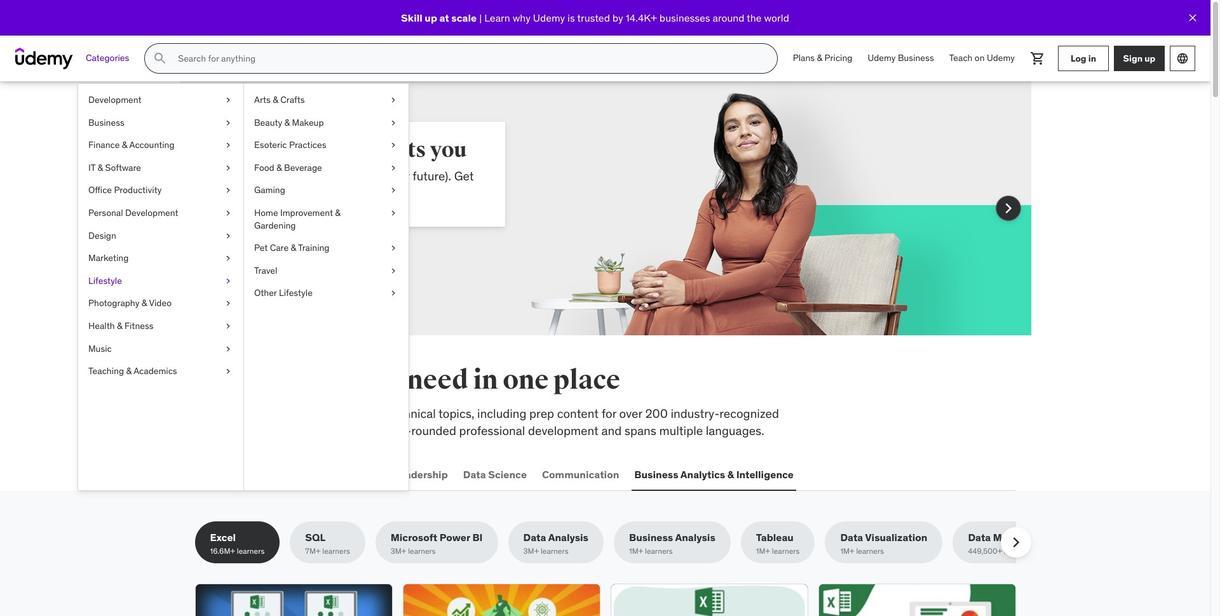 Task type: describe. For each thing, give the bounding box(es) containing it.
1 horizontal spatial udemy
[[868, 52, 896, 64]]

xsmall image for marketing
[[223, 252, 233, 265]]

3m+ inside microsoft power bi 3m+ learners
[[391, 547, 406, 556]]

you for skills
[[356, 364, 402, 397]]

esoteric practices
[[254, 139, 326, 151]]

professional
[[459, 423, 525, 438]]

16.6m+
[[210, 547, 235, 556]]

catalog
[[291, 423, 331, 438]]

business analytics & intelligence
[[634, 468, 794, 481]]

business for business analytics & intelligence
[[634, 468, 678, 481]]

trusted
[[577, 11, 610, 24]]

office productivity
[[88, 185, 162, 196]]

gaming
[[254, 185, 285, 196]]

& for makeup
[[284, 117, 290, 128]]

udemy business link
[[860, 43, 942, 74]]

us.
[[308, 185, 323, 201]]

learners inside data modeling 449,500+ learners
[[1004, 547, 1032, 556]]

xsmall image for home improvement & gardening
[[388, 207, 398, 220]]

teaching
[[88, 365, 124, 377]]

xsmall image for development
[[223, 94, 233, 107]]

marketing link
[[78, 247, 243, 270]]

makeup
[[292, 117, 324, 128]]

health & fitness link
[[78, 315, 243, 338]]

music link
[[78, 338, 243, 360]]

xsmall image for travel
[[388, 265, 398, 277]]

our
[[271, 423, 288, 438]]

one
[[503, 364, 549, 397]]

skill up at scale | learn why udemy is trusted by 14.4k+ businesses around the world
[[401, 11, 789, 24]]

submit search image
[[153, 51, 168, 66]]

well-
[[385, 423, 411, 438]]

xsmall image for beauty & makeup
[[388, 117, 398, 129]]

productivity
[[114, 185, 162, 196]]

topic filters element
[[195, 522, 1054, 564]]

personal development link
[[78, 202, 243, 225]]

with
[[282, 185, 305, 201]]

0 horizontal spatial in
[[473, 364, 498, 397]]

analysis for business analysis
[[675, 531, 715, 544]]

1m+ for data visualization
[[840, 547, 854, 556]]

around
[[713, 11, 744, 24]]

academics
[[134, 365, 177, 377]]

place
[[553, 364, 620, 397]]

esoteric practices link
[[244, 134, 409, 157]]

business link
[[78, 112, 243, 134]]

sql 7m+ learners
[[305, 531, 350, 556]]

skills inside covering critical workplace skills to technical topics, including prep content for over 200 industry-recognized certifications, our catalog supports well-rounded professional development and spans multiple languages.
[[343, 406, 370, 421]]

visualization
[[865, 531, 927, 544]]

arts
[[254, 94, 271, 105]]

& for beverage
[[276, 162, 282, 173]]

food & beverage
[[254, 162, 322, 173]]

pet
[[254, 242, 268, 254]]

microsoft
[[391, 531, 437, 544]]

web development
[[197, 468, 286, 481]]

data science button
[[461, 460, 529, 490]]

you for gets
[[430, 137, 467, 163]]

need
[[407, 364, 468, 397]]

and
[[601, 423, 622, 438]]

& for pricing
[[817, 52, 822, 64]]

arts & crafts link
[[244, 89, 409, 112]]

learners inside data visualization 1m+ learners
[[856, 547, 884, 556]]

7m+
[[305, 547, 321, 556]]

travel
[[254, 265, 277, 276]]

esoteric
[[254, 139, 287, 151]]

udemy inside 'link'
[[987, 52, 1015, 64]]

scale
[[451, 11, 477, 24]]

1m+ for business analysis
[[629, 547, 643, 556]]

supports
[[334, 423, 382, 438]]

it
[[88, 162, 95, 173]]

personal development
[[88, 207, 178, 219]]

home
[[254, 207, 278, 219]]

it & software link
[[78, 157, 243, 179]]

marketing
[[88, 252, 129, 264]]

1 horizontal spatial lifestyle
[[279, 287, 313, 299]]

xsmall image for music
[[223, 343, 233, 355]]

leadership
[[394, 468, 448, 481]]

accounting
[[129, 139, 174, 151]]

photography & video link
[[78, 293, 243, 315]]

photography
[[88, 298, 139, 309]]

tableau 1m+ learners
[[756, 531, 800, 556]]

office productivity link
[[78, 179, 243, 202]]

data for data analysis 3m+ learners
[[523, 531, 546, 544]]

skills
[[241, 168, 269, 184]]

lifestyle link
[[78, 270, 243, 293]]

data for data modeling 449,500+ learners
[[968, 531, 991, 544]]

future).
[[413, 168, 451, 184]]

science
[[488, 468, 527, 481]]

care
[[270, 242, 289, 254]]

xsmall image for food & beverage
[[388, 162, 398, 174]]

data for data visualization 1m+ learners
[[840, 531, 863, 544]]

that
[[338, 137, 380, 163]]

topics,
[[439, 406, 474, 421]]

Search for anything text field
[[176, 48, 762, 69]]

up for skill
[[425, 11, 437, 24]]

all
[[195, 364, 232, 397]]

xsmall image for office productivity
[[223, 185, 233, 197]]

xsmall image for business
[[223, 117, 233, 129]]

xsmall image for teaching & academics
[[223, 365, 233, 378]]

beauty & makeup
[[254, 117, 324, 128]]

categories
[[86, 52, 129, 64]]

xsmall image for photography & video
[[223, 298, 233, 310]]

recognized
[[719, 406, 779, 421]]

learners inside data analysis 3m+ learners
[[541, 547, 568, 556]]

prep
[[529, 406, 554, 421]]

crafts
[[280, 94, 305, 105]]

finance
[[88, 139, 120, 151]]

sql
[[305, 531, 325, 544]]

personal
[[88, 207, 123, 219]]

learn
[[484, 11, 510, 24]]

learners inside tableau 1m+ learners
[[772, 547, 800, 556]]

udemy business
[[868, 52, 934, 64]]

beauty
[[254, 117, 282, 128]]

learners inside sql 7m+ learners
[[322, 547, 350, 556]]

xsmall image for finance & accounting
[[223, 139, 233, 152]]

0 vertical spatial skills
[[283, 364, 352, 397]]

development
[[528, 423, 599, 438]]

teach on udemy link
[[942, 43, 1022, 74]]

shopping cart with 0 items image
[[1030, 51, 1045, 66]]

multiple
[[659, 423, 703, 438]]

get
[[454, 168, 474, 184]]

all the skills you need in one place
[[195, 364, 620, 397]]

up for sign
[[1145, 52, 1156, 64]]

learners inside business analysis 1m+ learners
[[645, 547, 673, 556]]

0 horizontal spatial udemy
[[533, 11, 565, 24]]

& for accounting
[[122, 139, 127, 151]]

covering
[[195, 406, 243, 421]]

microsoft power bi 3m+ learners
[[391, 531, 483, 556]]

started
[[241, 185, 279, 201]]

xsmall image for esoteric practices
[[388, 139, 398, 152]]



Task type: locate. For each thing, give the bounding box(es) containing it.
learners inside excel 16.6m+ learners
[[237, 547, 265, 556]]

next image for topic filters 'element'
[[1006, 533, 1026, 553]]

0 vertical spatial in
[[1088, 52, 1096, 64]]

development for web
[[222, 468, 286, 481]]

xsmall image inside home improvement & gardening link
[[388, 207, 398, 220]]

xsmall image inside 'beauty & makeup' link
[[388, 117, 398, 129]]

& for video
[[142, 298, 147, 309]]

data
[[463, 468, 486, 481], [523, 531, 546, 544], [840, 531, 863, 544], [968, 531, 991, 544]]

xsmall image for lifestyle
[[223, 275, 233, 287]]

xsmall image inside food & beverage link
[[388, 162, 398, 174]]

categories button
[[78, 43, 137, 74]]

you up to
[[356, 364, 402, 397]]

0 vertical spatial the
[[747, 11, 762, 24]]

your
[[290, 168, 313, 184], [386, 168, 410, 184]]

for inside learning that gets you skills for your present (and your future). get started with us.
[[272, 168, 287, 184]]

development down categories dropdown button
[[88, 94, 141, 105]]

is
[[567, 11, 575, 24]]

1 horizontal spatial analysis
[[675, 531, 715, 544]]

xsmall image inside development link
[[223, 94, 233, 107]]

development down office productivity link
[[125, 207, 178, 219]]

6 learners from the left
[[772, 547, 800, 556]]

3 learners from the left
[[408, 547, 436, 556]]

0 vertical spatial you
[[430, 137, 467, 163]]

0 horizontal spatial 1m+
[[629, 547, 643, 556]]

2 your from the left
[[386, 168, 410, 184]]

learning that gets you skills for your present (and your future). get started with us.
[[241, 137, 474, 201]]

0 vertical spatial up
[[425, 11, 437, 24]]

1m+ inside data visualization 1m+ learners
[[840, 547, 854, 556]]

xsmall image
[[223, 117, 233, 129], [388, 117, 398, 129], [223, 139, 233, 152], [223, 207, 233, 220], [388, 242, 398, 255], [223, 252, 233, 265], [388, 265, 398, 277], [223, 275, 233, 287], [223, 343, 233, 355]]

& for crafts
[[273, 94, 278, 105]]

1 1m+ from the left
[[629, 547, 643, 556]]

other
[[254, 287, 277, 299]]

data right bi
[[523, 531, 546, 544]]

xsmall image for personal development
[[223, 207, 233, 220]]

home improvement & gardening
[[254, 207, 341, 231]]

xsmall image for pet care & training
[[388, 242, 398, 255]]

1 learners from the left
[[237, 547, 265, 556]]

2 horizontal spatial udemy
[[987, 52, 1015, 64]]

0 horizontal spatial 3m+
[[391, 547, 406, 556]]

& for software
[[98, 162, 103, 173]]

2 learners from the left
[[322, 547, 350, 556]]

business analysis 1m+ learners
[[629, 531, 715, 556]]

health & fitness
[[88, 320, 154, 332]]

2 vertical spatial development
[[222, 468, 286, 481]]

next image for carousel element
[[998, 198, 1018, 219]]

udemy
[[533, 11, 565, 24], [868, 52, 896, 64], [987, 52, 1015, 64]]

& right it
[[98, 162, 103, 173]]

spans
[[625, 423, 656, 438]]

0 vertical spatial for
[[272, 168, 287, 184]]

web development button
[[195, 460, 289, 490]]

skills up workplace
[[283, 364, 352, 397]]

& right food
[[276, 162, 282, 173]]

& down gaming link
[[335, 207, 341, 219]]

next image inside topic filters 'element'
[[1006, 533, 1026, 553]]

workplace
[[285, 406, 341, 421]]

1 vertical spatial next image
[[1006, 533, 1026, 553]]

business inside button
[[634, 468, 678, 481]]

development inside button
[[222, 468, 286, 481]]

1 horizontal spatial up
[[1145, 52, 1156, 64]]

analysis for data analysis
[[548, 531, 588, 544]]

music
[[88, 343, 112, 354]]

1 vertical spatial you
[[356, 364, 402, 397]]

& right arts
[[273, 94, 278, 105]]

xsmall image inside office productivity link
[[223, 185, 233, 197]]

web
[[197, 468, 219, 481]]

data science
[[463, 468, 527, 481]]

up left at
[[425, 11, 437, 24]]

1 vertical spatial lifestyle
[[279, 287, 313, 299]]

data inside data modeling 449,500+ learners
[[968, 531, 991, 544]]

1 vertical spatial skills
[[343, 406, 370, 421]]

xsmall image inside music "link"
[[223, 343, 233, 355]]

xsmall image inside arts & crafts link
[[388, 94, 398, 107]]

skill
[[401, 11, 422, 24]]

data up 449,500+
[[968, 531, 991, 544]]

xsmall image inside gaming link
[[388, 185, 398, 197]]

7 learners from the left
[[856, 547, 884, 556]]

1 vertical spatial the
[[237, 364, 278, 397]]

& right teaching
[[126, 365, 132, 377]]

tableau
[[756, 531, 794, 544]]

food & beverage link
[[244, 157, 409, 179]]

the up critical
[[237, 364, 278, 397]]

teaching & academics
[[88, 365, 177, 377]]

excel
[[210, 531, 236, 544]]

pet care & training link
[[244, 237, 409, 260]]

data visualization 1m+ learners
[[840, 531, 927, 556]]

2 analysis from the left
[[675, 531, 715, 544]]

close image
[[1186, 11, 1199, 24]]

& left video
[[142, 298, 147, 309]]

travel link
[[244, 260, 409, 282]]

your up with
[[290, 168, 313, 184]]

3 1m+ from the left
[[840, 547, 854, 556]]

0 horizontal spatial your
[[290, 168, 313, 184]]

& inside "link"
[[117, 320, 122, 332]]

skills up supports
[[343, 406, 370, 421]]

3m+ inside data analysis 3m+ learners
[[523, 547, 539, 556]]

data left the science
[[463, 468, 486, 481]]

world
[[764, 11, 789, 24]]

at
[[439, 11, 449, 24]]

1 horizontal spatial you
[[430, 137, 467, 163]]

other lifestyle
[[254, 287, 313, 299]]

you inside learning that gets you skills for your present (and your future). get started with us.
[[430, 137, 467, 163]]

& right finance on the top
[[122, 139, 127, 151]]

lifestyle down marketing
[[88, 275, 122, 286]]

449,500+
[[968, 547, 1002, 556]]

data left visualization at the bottom of page
[[840, 531, 863, 544]]

data inside data analysis 3m+ learners
[[523, 531, 546, 544]]

udemy image
[[15, 48, 73, 69]]

(and
[[360, 168, 384, 184]]

xsmall image for arts & crafts
[[388, 94, 398, 107]]

xsmall image inside other lifestyle link
[[388, 287, 398, 300]]

data inside button
[[463, 468, 486, 481]]

1 analysis from the left
[[548, 531, 588, 544]]

|
[[479, 11, 482, 24]]

business for business
[[88, 117, 124, 128]]

analysis inside business analysis 1m+ learners
[[675, 531, 715, 544]]

1 horizontal spatial your
[[386, 168, 410, 184]]

business for business analysis 1m+ learners
[[629, 531, 673, 544]]

health
[[88, 320, 115, 332]]

present
[[316, 168, 357, 184]]

beauty & makeup link
[[244, 112, 409, 134]]

1 vertical spatial for
[[602, 406, 616, 421]]

data inside data visualization 1m+ learners
[[840, 531, 863, 544]]

data analysis 3m+ learners
[[523, 531, 588, 556]]

sign
[[1123, 52, 1143, 64]]

development right 'web'
[[222, 468, 286, 481]]

8 learners from the left
[[1004, 547, 1032, 556]]

for up "and"
[[602, 406, 616, 421]]

1 vertical spatial up
[[1145, 52, 1156, 64]]

udemy right pricing
[[868, 52, 896, 64]]

power
[[440, 531, 470, 544]]

sign up
[[1123, 52, 1156, 64]]

udemy right on
[[987, 52, 1015, 64]]

to
[[373, 406, 384, 421]]

teach on udemy
[[949, 52, 1015, 64]]

1 vertical spatial in
[[473, 364, 498, 397]]

learners inside microsoft power bi 3m+ learners
[[408, 547, 436, 556]]

improvement
[[280, 207, 333, 219]]

it & software
[[88, 162, 141, 173]]

0 horizontal spatial you
[[356, 364, 402, 397]]

& right care
[[291, 242, 296, 254]]

in up including
[[473, 364, 498, 397]]

0 vertical spatial development
[[88, 94, 141, 105]]

& for fitness
[[117, 320, 122, 332]]

0 vertical spatial next image
[[998, 198, 1018, 219]]

1 horizontal spatial 3m+
[[523, 547, 539, 556]]

next image
[[998, 198, 1018, 219], [1006, 533, 1026, 553]]

xsmall image for design
[[223, 230, 233, 242]]

by
[[612, 11, 623, 24]]

&
[[817, 52, 822, 64], [273, 94, 278, 105], [284, 117, 290, 128], [122, 139, 127, 151], [98, 162, 103, 173], [276, 162, 282, 173], [335, 207, 341, 219], [291, 242, 296, 254], [142, 298, 147, 309], [117, 320, 122, 332], [126, 365, 132, 377], [727, 468, 734, 481]]

businesses
[[660, 11, 710, 24]]

business inside business analysis 1m+ learners
[[629, 531, 673, 544]]

1m+ inside tableau 1m+ learners
[[756, 547, 770, 556]]

0 horizontal spatial up
[[425, 11, 437, 24]]

rounded
[[411, 423, 456, 438]]

200
[[645, 406, 668, 421]]

pricing
[[825, 52, 852, 64]]

xsmall image inside photography & video link
[[223, 298, 233, 310]]

& right health
[[117, 320, 122, 332]]

xsmall image inside it & software link
[[223, 162, 233, 174]]

choose a language image
[[1176, 52, 1189, 65]]

2 1m+ from the left
[[756, 547, 770, 556]]

plans & pricing
[[793, 52, 852, 64]]

bi
[[472, 531, 483, 544]]

for inside covering critical workplace skills to technical topics, including prep content for over 200 industry-recognized certifications, our catalog supports well-rounded professional development and spans multiple languages.
[[602, 406, 616, 421]]

& inside button
[[727, 468, 734, 481]]

1 horizontal spatial for
[[602, 406, 616, 421]]

4 learners from the left
[[541, 547, 568, 556]]

xsmall image inside 'esoteric practices' link
[[388, 139, 398, 152]]

& right analytics at the right of page
[[727, 468, 734, 481]]

xsmall image for other lifestyle
[[388, 287, 398, 300]]

xsmall image inside teaching & academics link
[[223, 365, 233, 378]]

home improvement & gardening link
[[244, 202, 409, 237]]

teaching & academics link
[[78, 360, 243, 383]]

1 horizontal spatial the
[[747, 11, 762, 24]]

& right plans
[[817, 52, 822, 64]]

next image inside carousel element
[[998, 198, 1018, 219]]

xsmall image inside the pet care & training link
[[388, 242, 398, 255]]

data for data science
[[463, 468, 486, 481]]

other lifestyle link
[[244, 282, 409, 305]]

why
[[513, 11, 531, 24]]

& right beauty
[[284, 117, 290, 128]]

1 vertical spatial development
[[125, 207, 178, 219]]

up right sign
[[1145, 52, 1156, 64]]

xsmall image inside travel link
[[388, 265, 398, 277]]

xsmall image inside finance & accounting link
[[223, 139, 233, 152]]

on
[[975, 52, 985, 64]]

xsmall image inside the lifestyle link
[[223, 275, 233, 287]]

the
[[747, 11, 762, 24], [237, 364, 278, 397]]

0 horizontal spatial for
[[272, 168, 287, 184]]

in right log
[[1088, 52, 1096, 64]]

1 3m+ from the left
[[391, 547, 406, 556]]

analysis inside data analysis 3m+ learners
[[548, 531, 588, 544]]

0 vertical spatial lifestyle
[[88, 275, 122, 286]]

xsmall image inside design link
[[223, 230, 233, 242]]

& inside home improvement & gardening
[[335, 207, 341, 219]]

1m+
[[629, 547, 643, 556], [756, 547, 770, 556], [840, 547, 854, 556]]

in inside log in link
[[1088, 52, 1096, 64]]

0 horizontal spatial lifestyle
[[88, 275, 122, 286]]

development for personal
[[125, 207, 178, 219]]

1 horizontal spatial in
[[1088, 52, 1096, 64]]

udemy left is
[[533, 11, 565, 24]]

xsmall image
[[223, 94, 233, 107], [388, 94, 398, 107], [388, 139, 398, 152], [223, 162, 233, 174], [388, 162, 398, 174], [223, 185, 233, 197], [388, 185, 398, 197], [388, 207, 398, 220], [223, 230, 233, 242], [388, 287, 398, 300], [223, 298, 233, 310], [223, 320, 233, 333], [223, 365, 233, 378]]

1 your from the left
[[290, 168, 313, 184]]

lifestyle right the other
[[279, 287, 313, 299]]

log in link
[[1058, 46, 1109, 71]]

xsmall image for it & software
[[223, 162, 233, 174]]

xsmall image inside business link
[[223, 117, 233, 129]]

the left world
[[747, 11, 762, 24]]

2 3m+ from the left
[[523, 547, 539, 556]]

0 horizontal spatial the
[[237, 364, 278, 397]]

technical
[[387, 406, 436, 421]]

finance & accounting link
[[78, 134, 243, 157]]

finance & accounting
[[88, 139, 174, 151]]

for up gaming
[[272, 168, 287, 184]]

xsmall image for health & fitness
[[223, 320, 233, 333]]

xsmall image for gaming
[[388, 185, 398, 197]]

teach
[[949, 52, 973, 64]]

log in
[[1071, 52, 1096, 64]]

0 horizontal spatial analysis
[[548, 531, 588, 544]]

1 horizontal spatial 1m+
[[756, 547, 770, 556]]

your right (and
[[386, 168, 410, 184]]

you up the get
[[430, 137, 467, 163]]

learning
[[241, 137, 334, 163]]

industry-
[[671, 406, 719, 421]]

2 horizontal spatial 1m+
[[840, 547, 854, 556]]

xsmall image inside personal development link
[[223, 207, 233, 220]]

xsmall image inside health & fitness "link"
[[223, 320, 233, 333]]

carousel element
[[180, 81, 1031, 366]]

1m+ inside business analysis 1m+ learners
[[629, 547, 643, 556]]

5 learners from the left
[[645, 547, 673, 556]]

xsmall image inside the marketing link
[[223, 252, 233, 265]]

& for academics
[[126, 365, 132, 377]]

including
[[477, 406, 526, 421]]



Task type: vqa. For each thing, say whether or not it's contained in the screenshot.
left "UP"
yes



